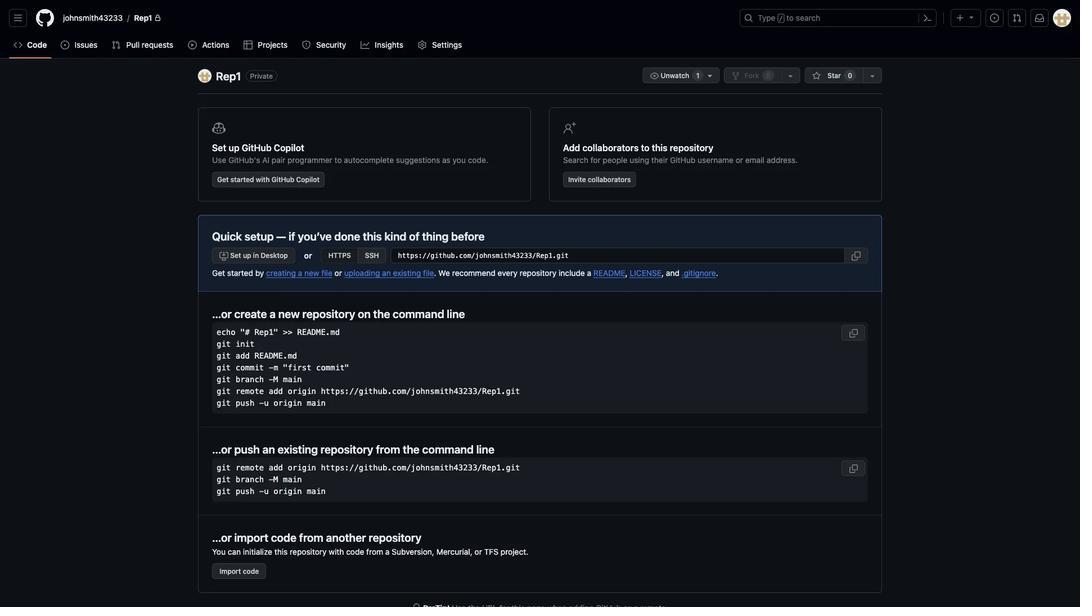 Task type: locate. For each thing, give the bounding box(es) containing it.
2 branch from the top
[[236, 476, 264, 485]]

search
[[563, 156, 589, 165]]

1 vertical spatial m
[[274, 476, 278, 485]]

to inside add collaborators to this repository search for people using their github username or email address.
[[641, 142, 650, 153]]

5 git from the top
[[217, 387, 231, 396]]

1 vertical spatial an
[[263, 443, 275, 456]]

rep1"
[[255, 328, 278, 337]]

shield image
[[302, 41, 311, 50]]

to for this
[[641, 142, 650, 153]]

. right and
[[716, 268, 718, 278]]

you
[[453, 156, 466, 165]]

0 vertical spatial this
[[652, 142, 668, 153]]

to left search
[[787, 13, 794, 23]]

from left another
[[299, 531, 324, 544]]

0 vertical spatial rep1
[[134, 13, 152, 23]]

and
[[666, 268, 680, 278]]

add this repository to a list image
[[868, 71, 877, 80]]

this inside add collaborators to this repository search for people using their github username or email address.
[[652, 142, 668, 153]]

set for in
[[230, 252, 241, 260]]

0 vertical spatial rep1 link
[[130, 9, 166, 27]]

. left we
[[434, 268, 436, 278]]

0 horizontal spatial ,
[[626, 268, 628, 278]]

0 horizontal spatial line
[[447, 307, 465, 320]]

1 , from the left
[[626, 268, 628, 278]]

/ for johnsmith43233
[[127, 13, 130, 23]]

0 vertical spatial set
[[212, 142, 226, 153]]

0 vertical spatial copilot
[[274, 142, 304, 153]]

git
[[217, 340, 231, 349], [217, 352, 231, 361], [217, 364, 231, 373], [217, 375, 231, 385], [217, 387, 231, 396], [217, 399, 231, 408], [217, 464, 231, 473], [217, 476, 231, 485], [217, 487, 231, 497]]

from
[[376, 443, 400, 456], [299, 531, 324, 544], [366, 548, 383, 557]]

3 …or from the top
[[212, 531, 232, 544]]

command
[[393, 307, 444, 320], [422, 443, 474, 456]]

readme
[[594, 268, 626, 278]]

get started by creating a new file or uploading an existing file .                we recommend every repository include a readme , license ,               and .gitignore .
[[212, 268, 718, 278]]

username
[[698, 156, 734, 165]]

up up the github's
[[229, 142, 240, 153]]

0 vertical spatial the
[[373, 307, 390, 320]]

the for from
[[403, 443, 420, 456]]

0 vertical spatial push
[[236, 399, 255, 408]]

0 vertical spatial copy to clipboard image
[[849, 329, 858, 338]]

copilot image
[[212, 122, 226, 135]]

/ inside "johnsmith43233 /"
[[127, 13, 130, 23]]

license link
[[630, 268, 662, 278]]

to up using
[[641, 142, 650, 153]]

0 right fork
[[766, 71, 771, 79]]

1 horizontal spatial new
[[304, 268, 319, 278]]

1 vertical spatial remote
[[236, 464, 264, 473]]

homepage image
[[36, 9, 54, 27]]

collaborators down the people
[[588, 176, 631, 183]]

1 vertical spatial set
[[230, 252, 241, 260]]

triangle down image
[[967, 13, 976, 22]]

2 https://github.com/johnsmith43233/rep1.git from the top
[[321, 464, 520, 473]]

2 vertical spatial to
[[335, 156, 342, 165]]

1 horizontal spatial this
[[363, 230, 382, 243]]

1 . from the left
[[434, 268, 436, 278]]

1 vertical spatial copilot
[[296, 176, 320, 183]]

0 horizontal spatial to
[[335, 156, 342, 165]]

issue opened image inside issues link
[[60, 41, 69, 50]]

1 horizontal spatial the
[[403, 443, 420, 456]]

0 vertical spatial github
[[242, 142, 272, 153]]

0 vertical spatial an
[[382, 268, 391, 278]]

notifications image
[[1035, 14, 1044, 23]]

github right their at the top right of page
[[670, 156, 696, 165]]

1 horizontal spatial file
[[423, 268, 434, 278]]

github down pair at the top of the page
[[272, 176, 294, 183]]

1 vertical spatial u
[[264, 487, 269, 497]]

pull requests
[[126, 40, 173, 50]]

1 horizontal spatial set
[[230, 252, 241, 260]]

0 horizontal spatial an
[[263, 443, 275, 456]]

the right on
[[373, 307, 390, 320]]

you've
[[298, 230, 332, 243]]

issue opened image for the git pull request image inside the pull requests link
[[60, 41, 69, 50]]

1 0 from the left
[[766, 71, 771, 79]]

fork
[[745, 71, 759, 79]]

1 horizontal spatial .
[[716, 268, 718, 278]]

1 vertical spatial branch
[[236, 476, 264, 485]]

readme.md
[[297, 328, 340, 337], [255, 352, 297, 361]]

lock image
[[155, 15, 161, 21]]

issue opened image left issues
[[60, 41, 69, 50]]

collaborators up the people
[[583, 142, 639, 153]]

>>
[[283, 328, 293, 337]]

1 https://github.com/johnsmith43233/rep1.git from the top
[[321, 387, 520, 396]]

2 vertical spatial code
[[243, 568, 259, 576]]

1 vertical spatial command
[[422, 443, 474, 456]]

list
[[59, 9, 733, 27]]

set
[[212, 142, 226, 153], [230, 252, 241, 260]]

0 vertical spatial readme.md
[[297, 328, 340, 337]]

this inside …or import code from another repository you can initialize this repository with code from a subversion, mercurial, or tfs project.
[[275, 548, 288, 557]]

2 …or from the top
[[212, 443, 232, 456]]

0 users starred this repository element
[[844, 70, 856, 81]]

0 vertical spatial add
[[236, 352, 250, 361]]

1 vertical spatial collaborators
[[588, 176, 631, 183]]

init
[[236, 340, 255, 349]]

github up ai
[[242, 142, 272, 153]]

2 m from the top
[[274, 476, 278, 485]]

push
[[236, 399, 255, 408], [234, 443, 260, 456], [236, 487, 255, 497]]

2 remote from the top
[[236, 464, 264, 473]]

0 horizontal spatial file
[[322, 268, 332, 278]]

1 vertical spatial existing
[[278, 443, 318, 456]]

started left "by"
[[227, 268, 253, 278]]

a left subversion,
[[385, 548, 390, 557]]

github inside set up github copilot use github's ai pair programmer to autocomplete suggestions as you code.
[[242, 142, 272, 153]]

2 horizontal spatial this
[[652, 142, 668, 153]]

0 right "star" on the right
[[848, 71, 853, 79]]

.gitignore link
[[682, 268, 716, 278]]

rep1 link right owner avatar at the left top
[[216, 69, 241, 82]]

subversion,
[[392, 548, 434, 557]]

1 …or from the top
[[212, 307, 232, 320]]

1 vertical spatial issue opened image
[[60, 41, 69, 50]]

in
[[253, 252, 259, 260]]

started for by
[[227, 268, 253, 278]]

copy to clipboard image
[[849, 329, 858, 338], [849, 465, 858, 474]]

security
[[316, 40, 346, 50]]

1 u from the top
[[264, 399, 269, 408]]

get down the use
[[217, 176, 229, 183]]

file
[[322, 268, 332, 278], [423, 268, 434, 278]]

file down https button
[[322, 268, 332, 278]]

invite collaborators
[[568, 176, 631, 183]]

1 branch from the top
[[236, 375, 264, 385]]

—
[[276, 230, 286, 243]]

1 vertical spatial this
[[363, 230, 382, 243]]

0 vertical spatial …or
[[212, 307, 232, 320]]

/ inside type / to search
[[779, 15, 783, 23]]

/ up pull
[[127, 13, 130, 23]]

0 horizontal spatial up
[[229, 142, 240, 153]]

2 . from the left
[[716, 268, 718, 278]]

or
[[736, 156, 743, 165], [304, 251, 312, 260], [335, 268, 342, 278], [475, 548, 482, 557]]

code up initialize
[[271, 531, 297, 544]]

0 horizontal spatial code
[[243, 568, 259, 576]]

0 vertical spatial up
[[229, 142, 240, 153]]

0 vertical spatial get
[[217, 176, 229, 183]]

email
[[746, 156, 765, 165]]

repository down another
[[290, 548, 327, 557]]

1 horizontal spatial git pull request image
[[1013, 14, 1022, 23]]

, left license link
[[626, 268, 628, 278]]

0 vertical spatial new
[[304, 268, 319, 278]]

u inside echo "# rep1" >> readme.md git init git add readme.md git commit -m "first commit" git branch -m main git remote add origin https://github.com/johnsmith43233/rep1.git git push -u origin main
[[264, 399, 269, 408]]

insights link
[[356, 37, 409, 53]]

github inside 'get started with github copilot' link
[[272, 176, 294, 183]]

up left in
[[243, 252, 251, 260]]

1 horizontal spatial /
[[779, 15, 783, 23]]

git pull request image
[[1013, 14, 1022, 23], [112, 41, 121, 50]]

0 vertical spatial started
[[231, 176, 254, 183]]

code down another
[[346, 548, 364, 557]]

,
[[626, 268, 628, 278], [662, 268, 664, 278]]

issue opened image right the triangle down image
[[990, 14, 999, 23]]

git pull request image left notifications icon
[[1013, 14, 1022, 23]]

to for search
[[787, 13, 794, 23]]

copy to clipboard image for …or create a new repository on the command line
[[849, 329, 858, 338]]

get for get started by creating a new file or uploading an existing file .                we recommend every repository include a readme , license ,               and .gitignore .
[[212, 268, 225, 278]]

1 file from the left
[[322, 268, 332, 278]]

2 file from the left
[[423, 268, 434, 278]]

0 horizontal spatial set
[[212, 142, 226, 153]]

0 vertical spatial with
[[256, 176, 270, 183]]

0 horizontal spatial .
[[434, 268, 436, 278]]

file left we
[[423, 268, 434, 278]]

get started with github copilot link
[[212, 172, 325, 188]]

from up git remote add origin https://github.com/johnsmith43233/rep1.git git branch -m main git push -u origin main
[[376, 443, 400, 456]]

1 remote from the top
[[236, 387, 264, 396]]

git pull request image inside pull requests link
[[112, 41, 121, 50]]

remote inside git remote add origin https://github.com/johnsmith43233/rep1.git git branch -m main git push -u origin main
[[236, 464, 264, 473]]

github inside add collaborators to this repository search for people using their github username or email address.
[[670, 156, 696, 165]]

a up rep1"
[[270, 307, 276, 320]]

issue opened image
[[990, 14, 999, 23], [60, 41, 69, 50]]

readme.md down …or create a new repository on the command line
[[297, 328, 340, 337]]

1 vertical spatial https://github.com/johnsmith43233/rep1.git
[[321, 464, 520, 473]]

2 u from the top
[[264, 487, 269, 497]]

this right initialize
[[275, 548, 288, 557]]

1 vertical spatial push
[[234, 443, 260, 456]]

git pull request image left pull
[[112, 41, 121, 50]]

list containing johnsmith43233 /
[[59, 9, 733, 27]]

this up their at the top right of page
[[652, 142, 668, 153]]

main
[[283, 375, 302, 385], [307, 399, 326, 408], [283, 476, 302, 485], [307, 487, 326, 497]]

0 horizontal spatial 0
[[766, 71, 771, 79]]

0 horizontal spatial this
[[275, 548, 288, 557]]

1 vertical spatial up
[[243, 252, 251, 260]]

with down ai
[[256, 176, 270, 183]]

0 horizontal spatial with
[[256, 176, 270, 183]]

2 0 from the left
[[848, 71, 853, 79]]

this up ssh
[[363, 230, 382, 243]]

…or for …or create a new repository on the command line
[[212, 307, 232, 320]]

/ right type
[[779, 15, 783, 23]]

uploading
[[344, 268, 380, 278]]

1 vertical spatial get
[[212, 268, 225, 278]]

readme.md up m
[[255, 352, 297, 361]]

0 vertical spatial m
[[274, 375, 278, 385]]

set up the use
[[212, 142, 226, 153]]

2 vertical spatial …or
[[212, 531, 232, 544]]

tfs
[[484, 548, 499, 557]]

ai
[[262, 156, 270, 165]]

1 horizontal spatial code
[[271, 531, 297, 544]]

2 vertical spatial from
[[366, 548, 383, 557]]

2 vertical spatial add
[[269, 464, 283, 473]]

remote
[[236, 387, 264, 396], [236, 464, 264, 473]]

to right programmer
[[335, 156, 342, 165]]

0 vertical spatial remote
[[236, 387, 264, 396]]

copilot up pair at the top of the page
[[274, 142, 304, 153]]

1 horizontal spatial line
[[476, 443, 495, 456]]

1 vertical spatial copy to clipboard image
[[849, 465, 858, 474]]

or left tfs
[[475, 548, 482, 557]]

code link
[[9, 37, 51, 53]]

graph image
[[361, 41, 370, 50]]

collaborators inside add collaborators to this repository search for people using their github username or email address.
[[583, 142, 639, 153]]

3 git from the top
[[217, 364, 231, 373]]

0 vertical spatial command
[[393, 307, 444, 320]]

get
[[217, 176, 229, 183], [212, 268, 225, 278]]

or inside …or import code from another repository you can initialize this repository with code from a subversion, mercurial, or tfs project.
[[475, 548, 482, 557]]

2 copy to clipboard image from the top
[[849, 465, 858, 474]]

6 git from the top
[[217, 399, 231, 408]]

0 vertical spatial existing
[[393, 268, 421, 278]]

0 horizontal spatial git pull request image
[[112, 41, 121, 50]]

autocomplete
[[344, 156, 394, 165]]

branch
[[236, 375, 264, 385], [236, 476, 264, 485]]

with down another
[[329, 548, 344, 557]]

0 vertical spatial https://github.com/johnsmith43233/rep1.git
[[321, 387, 520, 396]]

push inside echo "# rep1" >> readme.md git init git add readme.md git commit -m "first commit" git branch -m main git remote add origin https://github.com/johnsmith43233/rep1.git git push -u origin main
[[236, 399, 255, 408]]

commit"
[[316, 364, 349, 373]]

up for in
[[243, 252, 251, 260]]

1 horizontal spatial with
[[329, 548, 344, 557]]

a inside …or import code from another repository you can initialize this repository with code from a subversion, mercurial, or tfs project.
[[385, 548, 390, 557]]

the up git remote add origin https://github.com/johnsmith43233/rep1.git git branch -m main git push -u origin main
[[403, 443, 420, 456]]

line for …or create a new repository on the command line
[[447, 307, 465, 320]]

new right creating
[[304, 268, 319, 278]]

…or inside …or import code from another repository you can initialize this repository with code from a subversion, mercurial, or tfs project.
[[212, 531, 232, 544]]

the
[[373, 307, 390, 320], [403, 443, 420, 456]]

code right import
[[243, 568, 259, 576]]

1 vertical spatial new
[[278, 307, 300, 320]]

a
[[298, 268, 302, 278], [587, 268, 592, 278], [270, 307, 276, 320], [385, 548, 390, 557]]

from left subversion,
[[366, 548, 383, 557]]

set right desktop download image
[[230, 252, 241, 260]]

collaborators inside 'link'
[[588, 176, 631, 183]]

2 git from the top
[[217, 352, 231, 361]]

rep1 left lock icon
[[134, 13, 152, 23]]

1 copy to clipboard image from the top
[[849, 329, 858, 338]]

new up >> at the left bottom
[[278, 307, 300, 320]]

or inside add collaborators to this repository search for people using their github username or email address.
[[736, 156, 743, 165]]

, left and
[[662, 268, 664, 278]]

or up creating a new file link
[[304, 251, 312, 260]]

set inside set up github copilot use github's ai pair programmer to autocomplete suggestions as you code.
[[212, 142, 226, 153]]

an
[[382, 268, 391, 278], [263, 443, 275, 456]]

copilot down programmer
[[296, 176, 320, 183]]

0 horizontal spatial rep1 link
[[130, 9, 166, 27]]

2 vertical spatial push
[[236, 487, 255, 497]]

1 horizontal spatial to
[[641, 142, 650, 153]]

1
[[696, 71, 700, 79]]

origin
[[288, 387, 316, 396], [274, 399, 302, 408], [288, 464, 316, 473], [274, 487, 302, 497]]

1 vertical spatial …or
[[212, 443, 232, 456]]

rep1 right owner avatar at the left top
[[216, 69, 241, 82]]

rep1
[[134, 13, 152, 23], [216, 69, 241, 82]]

1 m from the top
[[274, 375, 278, 385]]

0 vertical spatial branch
[[236, 375, 264, 385]]

every
[[498, 268, 518, 278]]

get down desktop download image
[[212, 268, 225, 278]]

m
[[274, 364, 278, 373]]

u down commit
[[264, 399, 269, 408]]

johnsmith43233 /
[[63, 13, 130, 23]]

u up import
[[264, 487, 269, 497]]

u
[[264, 399, 269, 408], [264, 487, 269, 497]]

0 vertical spatial issue opened image
[[990, 14, 999, 23]]

started down the github's
[[231, 176, 254, 183]]

0 vertical spatial to
[[787, 13, 794, 23]]

0 horizontal spatial issue opened image
[[60, 41, 69, 50]]

up inside set up github copilot use github's ai pair programmer to autocomplete suggestions as you code.
[[229, 142, 240, 153]]

security link
[[297, 37, 352, 53]]

branch inside echo "# rep1" >> readme.md git init git add readme.md git commit -m "first commit" git branch -m main git remote add origin https://github.com/johnsmith43233/rep1.git git push -u origin main
[[236, 375, 264, 385]]

ssh button
[[358, 248, 386, 264]]

1 vertical spatial git pull request image
[[112, 41, 121, 50]]

/
[[127, 13, 130, 23], [779, 15, 783, 23]]

0 horizontal spatial the
[[373, 307, 390, 320]]

1 horizontal spatial an
[[382, 268, 391, 278]]

repository up username
[[670, 142, 714, 153]]

github's
[[228, 156, 260, 165]]

2 vertical spatial github
[[272, 176, 294, 183]]

1 horizontal spatial rep1 link
[[216, 69, 241, 82]]

"#
[[240, 328, 250, 337]]

1 vertical spatial with
[[329, 548, 344, 557]]

of
[[409, 230, 420, 243]]

0 horizontal spatial existing
[[278, 443, 318, 456]]

rep1 link up pull requests
[[130, 9, 166, 27]]

repository
[[670, 142, 714, 153], [520, 268, 557, 278], [302, 307, 355, 320], [321, 443, 373, 456], [369, 531, 422, 544], [290, 548, 327, 557]]

or left email
[[736, 156, 743, 165]]

add collaborators to this repository search for people using their github username or email address.
[[563, 142, 798, 165]]

0 vertical spatial code
[[271, 531, 297, 544]]

0 horizontal spatial /
[[127, 13, 130, 23]]

1 vertical spatial rep1
[[216, 69, 241, 82]]

issues
[[75, 40, 98, 50]]

1 vertical spatial github
[[670, 156, 696, 165]]

0 vertical spatial collaborators
[[583, 142, 639, 153]]

uploading an existing file link
[[344, 268, 434, 278]]

repository right the every
[[520, 268, 557, 278]]

.
[[434, 268, 436, 278], [716, 268, 718, 278]]

started
[[231, 176, 254, 183], [227, 268, 253, 278]]

set inside the set up in desktop link
[[230, 252, 241, 260]]

Clone URL text field
[[391, 248, 845, 264]]

pull
[[126, 40, 140, 50]]

1 vertical spatial the
[[403, 443, 420, 456]]



Task type: vqa. For each thing, say whether or not it's contained in the screenshot.
organization icon at bottom
no



Task type: describe. For each thing, give the bounding box(es) containing it.
u inside git remote add origin https://github.com/johnsmith43233/rep1.git git branch -m main git push -u origin main
[[264, 487, 269, 497]]

1 vertical spatial from
[[299, 531, 324, 544]]

suggestions
[[396, 156, 440, 165]]

collaborators for invite
[[588, 176, 631, 183]]

get for get started with github copilot
[[217, 176, 229, 183]]

another
[[326, 531, 366, 544]]

issue opened image for top the git pull request image
[[990, 14, 999, 23]]

see your forks of this repository image
[[787, 71, 796, 80]]

set up in desktop link
[[212, 248, 295, 264]]

7 git from the top
[[217, 464, 231, 473]]

command for …or push an existing repository from the command line
[[422, 443, 474, 456]]

you
[[212, 548, 226, 557]]

set for github
[[212, 142, 226, 153]]

owner avatar image
[[198, 69, 212, 83]]

import code
[[219, 568, 259, 576]]

command for …or create a new repository on the command line
[[393, 307, 444, 320]]

2 horizontal spatial code
[[346, 548, 364, 557]]

type
[[758, 13, 776, 23]]

0 vertical spatial from
[[376, 443, 400, 456]]

or down https button
[[335, 268, 342, 278]]

"first
[[283, 364, 312, 373]]

branch inside git remote add origin https://github.com/johnsmith43233/rep1.git git branch -m main git push -u origin main
[[236, 476, 264, 485]]

…or for …or push an existing repository from the command line
[[212, 443, 232, 456]]

m inside echo "# rep1" >> readme.md git init git add readme.md git commit -m "first commit" git branch -m main git remote add origin https://github.com/johnsmith43233/rep1.git git push -u origin main
[[274, 375, 278, 385]]

.gitignore
[[682, 268, 716, 278]]

on
[[358, 307, 371, 320]]

setup
[[245, 230, 274, 243]]

copy to clipboard image
[[852, 252, 861, 261]]

m inside git remote add origin https://github.com/johnsmith43233/rep1.git git branch -m main git push -u origin main
[[274, 476, 278, 485]]

a right include
[[587, 268, 592, 278]]

settings link
[[413, 37, 468, 53]]

thing
[[422, 230, 449, 243]]

star 0
[[826, 71, 853, 79]]

0 for fork 0
[[766, 71, 771, 79]]

1 vertical spatial rep1 link
[[216, 69, 241, 82]]

up for github
[[229, 142, 240, 153]]

https
[[328, 252, 351, 260]]

star
[[828, 71, 841, 79]]

8 git from the top
[[217, 476, 231, 485]]

add
[[563, 142, 580, 153]]

…or import code from another repository you can initialize this repository with code from a subversion, mercurial, or tfs project.
[[212, 531, 529, 557]]

a right creating
[[298, 268, 302, 278]]

actions
[[202, 40, 229, 50]]

person add image
[[563, 122, 577, 135]]

code image
[[14, 41, 23, 50]]

invite
[[568, 176, 586, 183]]

people
[[603, 156, 628, 165]]

their
[[652, 156, 668, 165]]

0 horizontal spatial rep1
[[134, 13, 152, 23]]

desktop download image
[[219, 252, 228, 261]]

echo
[[217, 328, 236, 337]]

use
[[212, 156, 226, 165]]

desktop
[[261, 252, 288, 260]]

done
[[334, 230, 360, 243]]

can
[[228, 548, 241, 557]]

actions link
[[184, 37, 235, 53]]

by
[[255, 268, 264, 278]]

invite collaborators link
[[563, 172, 636, 188]]

copy to clipboard image for …or push an existing repository from the command line
[[849, 465, 858, 474]]

private
[[250, 72, 273, 80]]

echo "# rep1" >> readme.md git init git add readme.md git commit -m "first commit" git branch -m main git remote add origin https://github.com/johnsmith43233/rep1.git git push -u origin main
[[217, 328, 520, 408]]

include
[[559, 268, 585, 278]]

get started with github copilot
[[217, 176, 320, 183]]

license
[[630, 268, 662, 278]]

quick
[[212, 230, 242, 243]]

…or create a new repository on the command line
[[212, 307, 465, 320]]

line for …or push an existing repository from the command line
[[476, 443, 495, 456]]

eye image
[[650, 71, 659, 80]]

readme link
[[594, 268, 626, 278]]

0 horizontal spatial new
[[278, 307, 300, 320]]

johnsmith43233
[[63, 13, 123, 23]]

ssh
[[365, 252, 379, 260]]

add inside git remote add origin https://github.com/johnsmith43233/rep1.git git branch -m main git push -u origin main
[[269, 464, 283, 473]]

https://github.com/johnsmith43233/rep1.git inside echo "# rep1" >> readme.md git init git add readme.md git commit -m "first commit" git branch -m main git remote add origin https://github.com/johnsmith43233/rep1.git git push -u origin main
[[321, 387, 520, 396]]

repository up git remote add origin https://github.com/johnsmith43233/rep1.git git branch -m main git push -u origin main
[[321, 443, 373, 456]]

/ for type
[[779, 15, 783, 23]]

git remote add origin https://github.com/johnsmith43233/rep1.git git branch -m main git push -u origin main
[[217, 464, 520, 497]]

import
[[234, 531, 268, 544]]

repo forked image
[[731, 71, 740, 80]]

1 horizontal spatial existing
[[393, 268, 421, 278]]

mercurial,
[[437, 548, 473, 557]]

started for with
[[231, 176, 254, 183]]

4 git from the top
[[217, 375, 231, 385]]

code.
[[468, 156, 488, 165]]

star image
[[812, 71, 821, 80]]

light bulb image
[[412, 604, 421, 608]]

creating a new file link
[[266, 268, 332, 278]]

to inside set up github copilot use github's ai pair programmer to autocomplete suggestions as you code.
[[335, 156, 342, 165]]

repository up subversion,
[[369, 531, 422, 544]]

insights
[[375, 40, 403, 50]]

johnsmith43233 link
[[59, 9, 127, 27]]

for
[[591, 156, 601, 165]]

1 vertical spatial add
[[269, 387, 283, 396]]

gear image
[[418, 41, 427, 50]]

address.
[[767, 156, 798, 165]]

programmer
[[288, 156, 332, 165]]

we
[[439, 268, 450, 278]]

fork 0
[[745, 71, 771, 79]]

creating
[[266, 268, 296, 278]]

1 horizontal spatial rep1
[[216, 69, 241, 82]]

quick setup — if you've done this kind of thing before
[[212, 230, 485, 243]]

import
[[219, 568, 241, 576]]

repository inside add collaborators to this repository search for people using their github username or email address.
[[670, 142, 714, 153]]

2 , from the left
[[662, 268, 664, 278]]

https button
[[321, 248, 358, 264]]

import code link
[[212, 564, 266, 580]]

push inside git remote add origin https://github.com/johnsmith43233/rep1.git git branch -m main git push -u origin main
[[236, 487, 255, 497]]

code
[[27, 40, 47, 50]]

project.
[[501, 548, 529, 557]]

1 vertical spatial readme.md
[[255, 352, 297, 361]]

repository left on
[[302, 307, 355, 320]]

issues link
[[56, 37, 103, 53]]

set up in desktop
[[228, 252, 288, 260]]

0 for star 0
[[848, 71, 853, 79]]

pair
[[272, 156, 285, 165]]

the for on
[[373, 307, 390, 320]]

9 git from the top
[[217, 487, 231, 497]]

settings
[[432, 40, 462, 50]]

unwatch
[[659, 71, 691, 79]]

0 vertical spatial git pull request image
[[1013, 14, 1022, 23]]

kind
[[385, 230, 407, 243]]

remote inside echo "# rep1" >> readme.md git init git add readme.md git commit -m "first commit" git branch -m main git remote add origin https://github.com/johnsmith43233/rep1.git git push -u origin main
[[236, 387, 264, 396]]

table image
[[244, 41, 253, 50]]

projects
[[258, 40, 288, 50]]

recommend
[[452, 268, 496, 278]]

requests
[[142, 40, 173, 50]]

play image
[[188, 41, 197, 50]]

code inside 'link'
[[243, 568, 259, 576]]

using
[[630, 156, 649, 165]]

collaborators for add
[[583, 142, 639, 153]]

command palette image
[[923, 14, 932, 23]]

type / to search
[[758, 13, 821, 23]]

1 git from the top
[[217, 340, 231, 349]]

plus image
[[956, 14, 965, 23]]

…or push an existing repository from the command line
[[212, 443, 495, 456]]

with inside …or import code from another repository you can initialize this repository with code from a subversion, mercurial, or tfs project.
[[329, 548, 344, 557]]

before
[[451, 230, 485, 243]]

set up github copilot use github's ai pair programmer to autocomplete suggestions as you code.
[[212, 142, 488, 165]]

projects link
[[239, 37, 293, 53]]

as
[[442, 156, 451, 165]]

https://github.com/johnsmith43233/rep1.git inside git remote add origin https://github.com/johnsmith43233/rep1.git git branch -m main git push -u origin main
[[321, 464, 520, 473]]

copilot inside set up github copilot use github's ai pair programmer to autocomplete suggestions as you code.
[[274, 142, 304, 153]]



